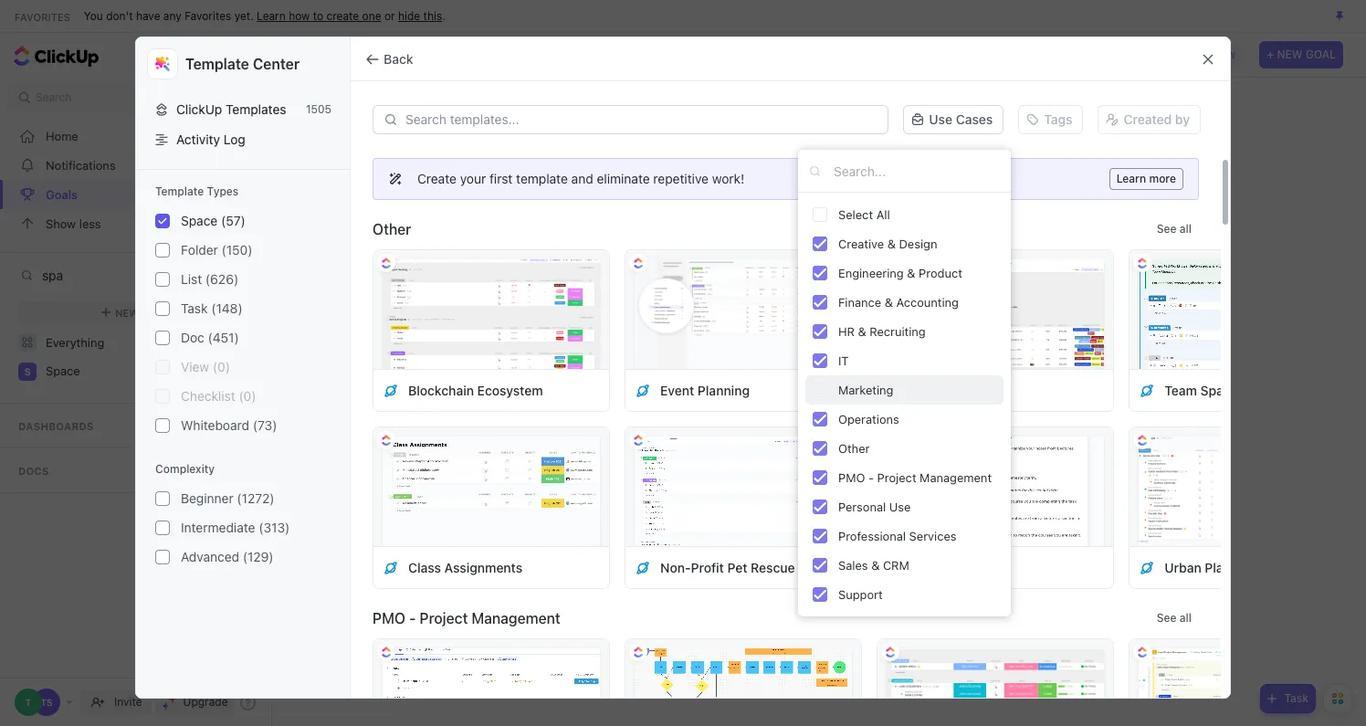 Task type: locate. For each thing, give the bounding box(es) containing it.
assignments
[[445, 559, 523, 575]]

show left less
[[46, 216, 76, 231]]

0 horizontal spatial pmo
[[373, 610, 406, 627]]

0 horizontal spatial task
[[181, 301, 208, 316]]

0 horizontal spatial use
[[890, 499, 911, 514]]

+ new goal
[[1267, 47, 1336, 61]]

0 vertical spatial project
[[877, 470, 917, 485]]

all down the urban
[[1180, 611, 1192, 625]]

see down the urban
[[1157, 611, 1177, 625]]

hide this link
[[398, 9, 442, 22]]

everything link
[[0, 328, 276, 357]]

work!
[[712, 171, 745, 186]]

1 horizontal spatial show
[[1208, 47, 1236, 61]]

(73)
[[253, 417, 277, 433]]

view
[[181, 359, 209, 375]]

your
[[544, 513, 577, 533]]

project down class on the left bottom
[[420, 610, 468, 627]]

see all button down "more"
[[1150, 218, 1199, 240]]

personal use button
[[806, 492, 1004, 522]]

non-profit pet rescue
[[661, 559, 795, 575]]

2 see from the top
[[1157, 611, 1177, 625]]

1 horizontal spatial pmo - project management
[[839, 470, 992, 485]]

support button
[[806, 580, 1004, 609]]

Filter Lists, Docs, & Folders text field
[[42, 261, 242, 289]]

activity log
[[176, 132, 246, 147]]

1 vertical spatial (0)
[[239, 388, 256, 404]]

1 horizontal spatial create
[[870, 513, 916, 533]]

personal use
[[839, 499, 911, 514]]

1 vertical spatial project
[[420, 610, 468, 627]]

1 vertical spatial pmo - project management
[[373, 610, 561, 627]]

0 horizontal spatial new
[[115, 306, 139, 318]]

0 vertical spatial (0)
[[213, 359, 230, 375]]

template left types
[[155, 185, 204, 198]]

event planning
[[661, 382, 750, 398]]

& for engineering
[[907, 265, 916, 280]]

space down everything
[[46, 364, 80, 378]]

see down "more"
[[1157, 222, 1177, 236]]

select
[[839, 207, 873, 222]]

1 horizontal spatial management
[[920, 470, 992, 485]]

1 horizontal spatial planning
[[1205, 559, 1257, 575]]

0 horizontal spatial you
[[84, 9, 103, 22]]

checklist (0)
[[181, 388, 256, 404]]

& inside button
[[888, 236, 896, 251]]

types
[[207, 185, 239, 198]]

repetitive
[[654, 171, 709, 186]]

creative
[[839, 236, 884, 251]]

planning right event on the bottom
[[698, 382, 750, 398]]

1 see from the top
[[1157, 222, 1177, 236]]

blockchain
[[408, 382, 474, 398]]

use down pmo - project management button
[[890, 499, 911, 514]]

it button
[[806, 346, 1004, 375]]

project
[[877, 470, 917, 485], [420, 610, 468, 627]]

more
[[1149, 172, 1177, 185]]

0 horizontal spatial (0)
[[213, 359, 230, 375]]

0 vertical spatial pmo
[[839, 470, 865, 485]]

& right hr
[[858, 324, 867, 338]]

pmo - project management down other button
[[839, 470, 992, 485]]

0 horizontal spatial other
[[373, 221, 411, 237]]

your
[[460, 171, 486, 186]]

search
[[36, 90, 72, 104]]

0 vertical spatial planning
[[698, 382, 750, 398]]

(313)
[[259, 520, 290, 535]]

your goals are in folders above. you can also create goals outside of folders.
[[544, 513, 1095, 533]]

(0) for checklist (0)
[[239, 388, 256, 404]]

1 vertical spatial see all
[[1157, 611, 1192, 625]]

sales
[[839, 558, 868, 572]]

doc (451)
[[181, 330, 239, 345]]

1 horizontal spatial new
[[1277, 47, 1303, 61]]

create for to
[[327, 9, 359, 22]]

1 vertical spatial task
[[1285, 691, 1309, 705]]

0 horizontal spatial project
[[420, 610, 468, 627]]

goals left are
[[581, 513, 622, 533]]

1 see all from the top
[[1157, 222, 1192, 236]]

you left can
[[775, 513, 802, 533]]

& left crm
[[872, 558, 880, 572]]

learn left "more"
[[1117, 172, 1147, 185]]

new inside sidebar navigation
[[115, 306, 139, 318]]

(451)
[[208, 330, 239, 345]]

1 horizontal spatial other
[[839, 441, 870, 455]]

activity
[[176, 132, 220, 147]]

0 horizontal spatial create
[[327, 9, 359, 22]]

goals up student
[[920, 513, 961, 533]]

(0) for view (0)
[[213, 359, 230, 375]]

(0) right view
[[213, 359, 230, 375]]

see all down the urban
[[1157, 611, 1192, 625]]

1 horizontal spatial task
[[1285, 691, 1309, 705]]

new space
[[115, 306, 175, 318]]

use inside dropdown button
[[929, 111, 953, 127]]

0 vertical spatial new
[[1277, 47, 1303, 61]]

hr & recruiting
[[839, 324, 926, 338]]

0 horizontal spatial management
[[472, 610, 561, 627]]

planning right the urban
[[1205, 559, 1257, 575]]

see all
[[1157, 222, 1192, 236], [1157, 611, 1192, 625]]

0 vertical spatial see
[[1157, 222, 1177, 236]]

home
[[46, 128, 78, 143]]

2 see all from the top
[[1157, 611, 1192, 625]]

cases
[[956, 111, 993, 127]]

pmo
[[839, 470, 865, 485], [373, 610, 406, 627]]

template for template types
[[155, 185, 204, 198]]

student
[[913, 559, 961, 575]]

0 vertical spatial all
[[1180, 222, 1192, 236]]

1 vertical spatial create
[[870, 513, 916, 533]]

folders.
[[1041, 513, 1095, 533]]

Search templates... text field
[[406, 112, 878, 127]]

clickup templates
[[176, 101, 286, 117]]

to
[[313, 9, 323, 22]]

doc
[[181, 330, 204, 345]]

management down assignments
[[472, 610, 561, 627]]

whiteboard
[[181, 417, 249, 433]]

0 horizontal spatial planning
[[698, 382, 750, 398]]

profit
[[691, 559, 724, 575]]

management inside button
[[920, 470, 992, 485]]

(148)
[[211, 301, 243, 316]]

new up the everything link
[[115, 306, 139, 318]]

pmo - project management down the class assignments
[[373, 610, 561, 627]]

pmo - project management inside button
[[839, 470, 992, 485]]

1 vertical spatial show
[[46, 216, 76, 231]]

management
[[920, 470, 992, 485], [472, 610, 561, 627]]

show inside sidebar navigation
[[46, 216, 76, 231]]

intermediate (313)
[[181, 520, 290, 535]]

1 vertical spatial all
[[1180, 611, 1192, 625]]

you
[[84, 9, 103, 22], [775, 513, 802, 533]]

1 see all button from the top
[[1150, 218, 1199, 240]]

+
[[1267, 47, 1274, 61]]

& left the design
[[888, 236, 896, 251]]

2 all from the top
[[1180, 611, 1192, 625]]

0 vertical spatial template
[[185, 56, 249, 72]]

& right finance at the right top
[[885, 295, 893, 309]]

you left don't
[[84, 9, 103, 22]]

use left cases
[[929, 111, 953, 127]]

see
[[1157, 222, 1177, 236], [1157, 611, 1177, 625]]

1 vertical spatial new
[[115, 306, 139, 318]]

0 horizontal spatial learn
[[257, 9, 286, 22]]

1 vertical spatial you
[[775, 513, 802, 533]]

0 vertical spatial pmo - project management
[[839, 470, 992, 485]]

&
[[888, 236, 896, 251], [907, 265, 916, 280], [885, 295, 893, 309], [858, 324, 867, 338], [872, 558, 880, 572]]

task (148)
[[181, 301, 243, 316]]

& for sales
[[872, 558, 880, 572]]

folder (150)
[[181, 242, 253, 258]]

0 vertical spatial other
[[373, 221, 411, 237]]

(1272)
[[237, 491, 275, 506]]

goals up show less
[[46, 187, 78, 201]]

complexity
[[155, 462, 215, 476]]

upgrade link
[[155, 690, 235, 715]]

1 vertical spatial see
[[1157, 611, 1177, 625]]

1 vertical spatial see all button
[[1150, 607, 1199, 629]]

2 see all button from the top
[[1150, 607, 1199, 629]]

outside
[[965, 513, 1018, 533]]

show right archived:
[[1208, 47, 1236, 61]]

- up personal use
[[869, 470, 874, 485]]

0 horizontal spatial pmo - project management
[[373, 610, 561, 627]]

space up folder
[[181, 213, 218, 228]]

or
[[384, 9, 395, 22]]

personal
[[839, 499, 886, 514]]

0 vertical spatial -
[[869, 470, 874, 485]]

1 horizontal spatial learn
[[1117, 172, 1147, 185]]

1 vertical spatial template
[[155, 185, 204, 198]]

management up outside
[[920, 470, 992, 485]]

1 vertical spatial -
[[409, 610, 416, 627]]

professional services button
[[806, 522, 1004, 551]]

favorites right any
[[185, 9, 231, 22]]

favorites left don't
[[15, 11, 70, 22]]

see all for pmo - project management
[[1157, 611, 1192, 625]]

learn right yet.
[[257, 9, 286, 22]]

1 all from the top
[[1180, 222, 1192, 236]]

view (0)
[[181, 359, 230, 375]]

engineering & product button
[[806, 259, 1004, 288]]

operations
[[839, 412, 900, 426]]

project down other button
[[877, 470, 917, 485]]

0 horizontal spatial -
[[409, 610, 416, 627]]

0 vertical spatial create
[[327, 9, 359, 22]]

folder
[[181, 242, 218, 258]]

engineering & product
[[839, 265, 963, 280]]

1 horizontal spatial project
[[877, 470, 917, 485]]

& inside button
[[872, 558, 880, 572]]

- down class on the left bottom
[[409, 610, 416, 627]]

other
[[373, 221, 411, 237], [839, 441, 870, 455]]

other button
[[806, 434, 1004, 463]]

1 horizontal spatial (0)
[[239, 388, 256, 404]]

0 vertical spatial show
[[1208, 47, 1236, 61]]

1 horizontal spatial pmo
[[839, 470, 865, 485]]

0 vertical spatial task
[[181, 301, 208, 316]]

crm
[[883, 558, 910, 572]]

see all down "more"
[[1157, 222, 1192, 236]]

& for hr
[[858, 324, 867, 338]]

learn more link
[[1110, 168, 1184, 190]]

sidebar navigation
[[0, 33, 276, 726]]

0 vertical spatial use
[[929, 111, 953, 127]]

0 vertical spatial see all
[[1157, 222, 1192, 236]]

(150)
[[222, 242, 253, 258]]

all down learn more link
[[1180, 222, 1192, 236]]

professional
[[839, 528, 906, 543]]

learn
[[257, 9, 286, 22], [1117, 172, 1147, 185]]

task
[[181, 301, 208, 316], [1285, 691, 1309, 705]]

1 horizontal spatial -
[[869, 470, 874, 485]]

& left "product"
[[907, 265, 916, 280]]

pmo inside button
[[839, 470, 865, 485]]

1 vertical spatial other
[[839, 441, 870, 455]]

0 horizontal spatial favorites
[[15, 11, 70, 22]]

1 horizontal spatial use
[[929, 111, 953, 127]]

template up the clickup templates
[[185, 56, 249, 72]]

new right +
[[1277, 47, 1303, 61]]

0 vertical spatial management
[[920, 470, 992, 485]]

0 vertical spatial see all button
[[1150, 218, 1199, 240]]

space up the everything link
[[142, 306, 175, 318]]

space right 'team'
[[1201, 382, 1238, 398]]

see all button down the urban
[[1150, 607, 1199, 629]]

0 horizontal spatial show
[[46, 216, 76, 231]]

above.
[[723, 513, 771, 533]]

-
[[869, 470, 874, 485], [409, 610, 416, 627]]

create
[[327, 9, 359, 22], [870, 513, 916, 533]]

1 vertical spatial planning
[[1205, 559, 1257, 575]]

see all for other
[[1157, 222, 1192, 236]]

(0) up (73)
[[239, 388, 256, 404]]

all for pmo - project management
[[1180, 611, 1192, 625]]

have
[[136, 9, 160, 22]]



Task type: describe. For each thing, give the bounding box(es) containing it.
non-
[[661, 559, 691, 575]]

project inside pmo - project management button
[[877, 470, 917, 485]]

finance
[[839, 295, 882, 309]]

services
[[909, 528, 957, 543]]

see all button for other
[[1150, 218, 1199, 240]]

template
[[516, 171, 568, 186]]

Search... text field
[[834, 157, 1002, 185]]

goal
[[1306, 47, 1336, 61]]

select all
[[839, 207, 890, 222]]

1 vertical spatial use
[[890, 499, 911, 514]]

1 horizontal spatial you
[[775, 513, 802, 533]]

finance & accounting button
[[806, 288, 1004, 317]]

planning for event planning
[[698, 382, 750, 398]]

dashboards
[[18, 420, 94, 432]]

everything
[[46, 335, 104, 349]]

(626)
[[205, 271, 239, 287]]

templates
[[226, 101, 286, 117]]

urban planning
[[1165, 559, 1257, 575]]

1 horizontal spatial favorites
[[185, 9, 231, 22]]

whiteboard (73)
[[181, 417, 277, 433]]

ecosystem
[[477, 382, 543, 398]]

any
[[163, 9, 182, 22]]

advanced (129)
[[181, 549, 274, 565]]

operations button
[[806, 405, 1004, 434]]

log
[[224, 132, 246, 147]]

in
[[652, 513, 665, 533]]

it
[[839, 353, 849, 368]]

template for template center
[[185, 56, 249, 72]]

planning for urban planning
[[1205, 559, 1257, 575]]

task for task (148)
[[181, 301, 208, 316]]

back button
[[358, 44, 424, 74]]

goals inside sidebar navigation
[[46, 187, 78, 201]]

rescue
[[751, 559, 795, 575]]

product
[[919, 265, 963, 280]]

marketing
[[839, 382, 894, 397]]

see all button for pmo - project management
[[1150, 607, 1199, 629]]

back
[[384, 51, 413, 66]]

class
[[408, 559, 441, 575]]

goals down "to"
[[290, 45, 333, 64]]

& for creative
[[888, 236, 896, 251]]

home link
[[0, 121, 276, 151]]

clickup
[[176, 101, 222, 117]]

list (626)
[[181, 271, 239, 287]]

0 vertical spatial you
[[84, 9, 103, 22]]

recruiting
[[870, 324, 926, 338]]

less
[[79, 216, 101, 231]]

template types
[[155, 185, 239, 198]]

blockchain ecosystem
[[408, 382, 543, 398]]

template center
[[185, 56, 300, 72]]

(57)
[[221, 213, 246, 228]]

sales & crm button
[[806, 551, 1004, 580]]

1505
[[306, 102, 332, 116]]

create for also
[[870, 513, 916, 533]]

.
[[442, 9, 446, 22]]

can
[[806, 513, 833, 533]]

- inside button
[[869, 470, 874, 485]]

use cases button
[[904, 105, 1004, 134]]

creative & design button
[[806, 229, 1004, 259]]

hr
[[839, 324, 855, 338]]

0 vertical spatial learn
[[257, 9, 286, 22]]

all for other
[[1180, 222, 1192, 236]]

other inside button
[[839, 441, 870, 455]]

notifications
[[46, 158, 116, 172]]

1 vertical spatial learn
[[1117, 172, 1147, 185]]

see for other
[[1157, 222, 1177, 236]]

event
[[661, 382, 694, 398]]

list
[[181, 271, 202, 287]]

archived: show
[[1156, 47, 1236, 61]]

folders
[[669, 513, 719, 533]]

& for finance
[[885, 295, 893, 309]]

marketing button
[[806, 375, 1004, 405]]

upgrade
[[183, 695, 228, 709]]

team
[[1165, 382, 1198, 398]]

intermediate
[[181, 520, 255, 535]]

you don't have any favorites yet. learn how to create one or hide this .
[[84, 9, 446, 22]]

see for pmo - project management
[[1157, 611, 1177, 625]]

of
[[1022, 513, 1037, 533]]

invite
[[114, 695, 142, 709]]

create your first template and eliminate repetitive work!
[[417, 171, 745, 186]]

task for task
[[1285, 691, 1309, 705]]

pmo - project management button
[[806, 463, 1004, 492]]

use cases button
[[896, 103, 1011, 136]]

creative & design
[[839, 236, 938, 251]]

hide
[[398, 9, 420, 22]]

advanced
[[181, 549, 239, 565]]

learn how to create one link
[[257, 9, 381, 22]]

1 vertical spatial management
[[472, 610, 561, 627]]

engineering
[[839, 265, 904, 280]]

activity log button
[[147, 124, 339, 154]]

docs
[[18, 465, 49, 477]]

checklist
[[181, 388, 235, 404]]

1 vertical spatial pmo
[[373, 610, 406, 627]]

goals link
[[0, 180, 276, 209]]

sales & crm
[[839, 558, 910, 572]]



Task type: vqa. For each thing, say whether or not it's contained in the screenshot.


